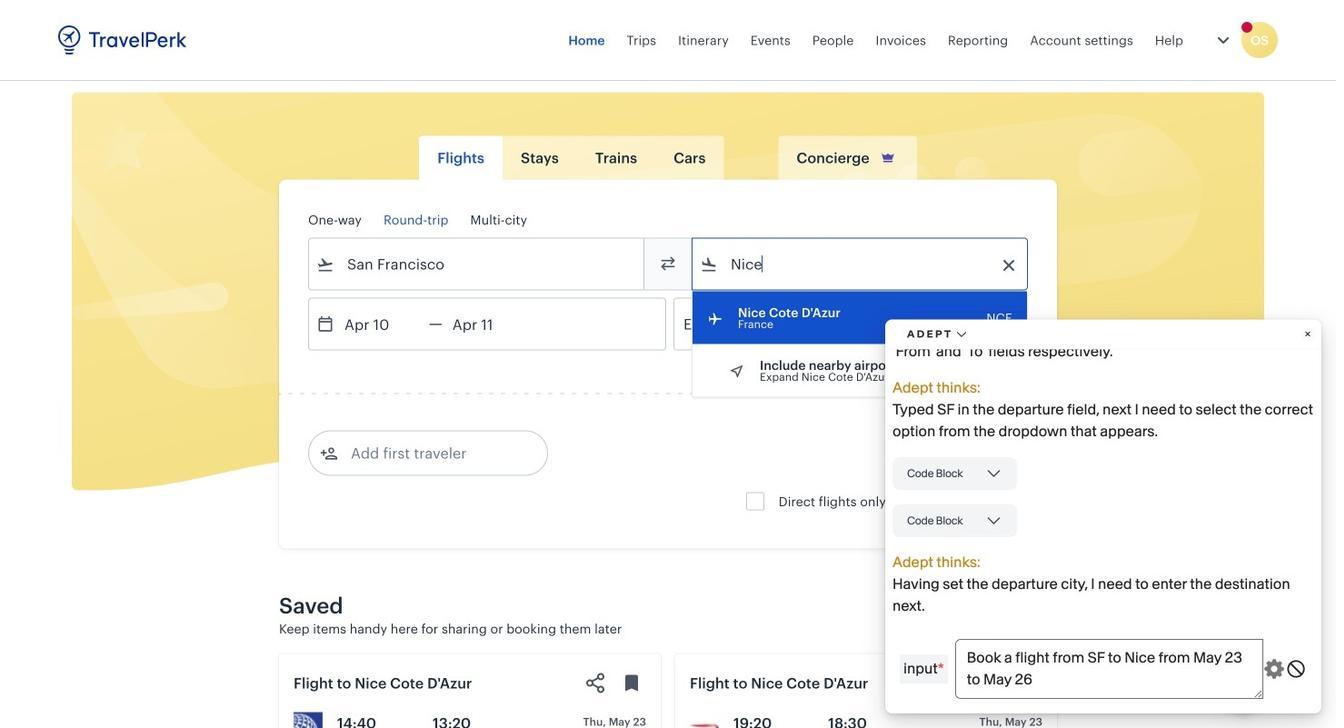 Task type: locate. For each thing, give the bounding box(es) containing it.
british airways image
[[690, 712, 719, 728]]

To search field
[[718, 250, 1004, 279]]

Add first traveler search field
[[338, 439, 527, 468]]

united airlines image
[[294, 712, 323, 728]]



Task type: describe. For each thing, give the bounding box(es) containing it.
Return text field
[[443, 299, 537, 350]]

From search field
[[335, 250, 620, 279]]

Depart text field
[[335, 299, 429, 350]]



